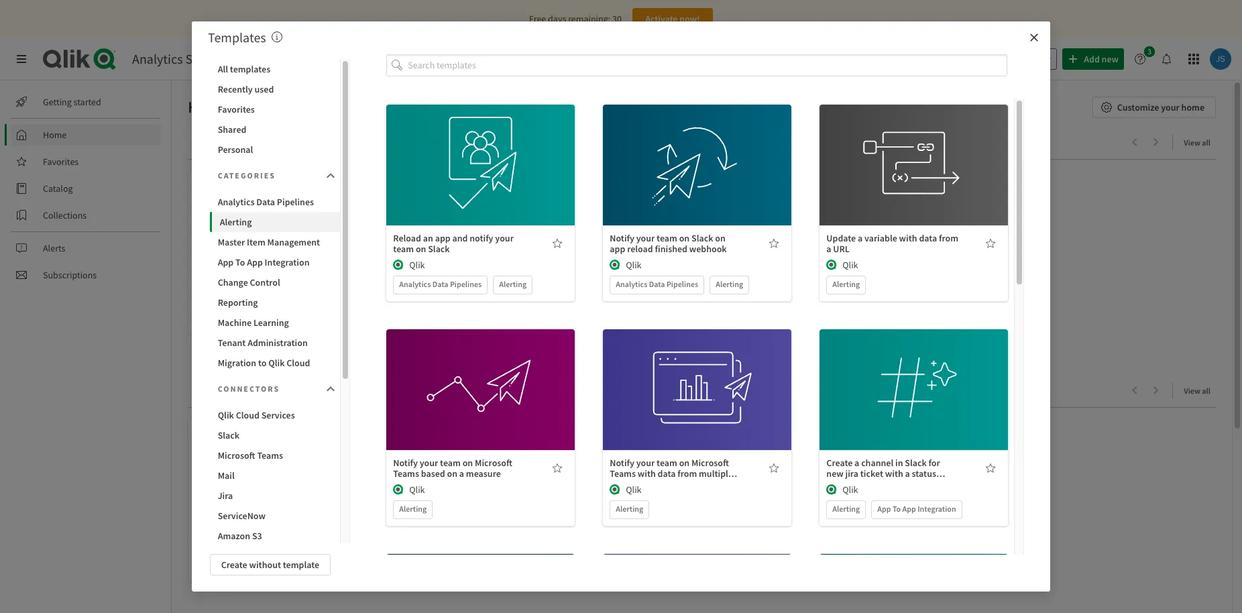 Task type: locate. For each thing, give the bounding box(es) containing it.
your for customize your home
[[1162, 101, 1180, 113]]

master
[[218, 236, 245, 248]]

1 horizontal spatial teams
[[394, 468, 419, 480]]

0 horizontal spatial analytics data pipelines
[[218, 196, 314, 208]]

to inside home main content
[[262, 134, 274, 151]]

1 vertical spatial ago
[[281, 563, 293, 573]]

use template for reload an app and notify your team on slack
[[454, 144, 508, 156]]

analytics data pipelines down finished
[[616, 279, 699, 289]]

free days remaining: 30
[[530, 13, 622, 25]]

microsoft up mail
[[218, 450, 255, 462]]

updated
[[211, 314, 241, 325], [211, 563, 241, 573]]

qlik image for create a channel in slack for new jira ticket with a status change
[[827, 484, 838, 495]]

analytics to explore link
[[207, 134, 325, 151]]

alerting
[[220, 216, 252, 228], [500, 279, 527, 289], [716, 279, 744, 289], [833, 279, 861, 289], [400, 504, 427, 514], [616, 504, 644, 514], [833, 504, 861, 514]]

slack left and
[[428, 243, 450, 255]]

1 all from the top
[[1203, 138, 1211, 148]]

microsoft right based
[[475, 457, 513, 469]]

1 view from the top
[[1185, 138, 1201, 148]]

a right 'in'
[[906, 468, 911, 480]]

move collection image
[[188, 135, 201, 149], [188, 384, 201, 397]]

team for notify your team on microsoft teams based on a measure
[[440, 457, 461, 469]]

use template button for update a variable with data from a url
[[873, 139, 957, 161]]

1 horizontal spatial home
[[188, 97, 229, 117]]

from inside notify your team on microsoft teams with data from multiple apps
[[678, 468, 698, 480]]

0 vertical spatial to
[[236, 256, 245, 268]]

30
[[613, 13, 622, 25]]

close image
[[1030, 32, 1040, 43]]

1 vertical spatial data
[[658, 468, 676, 480]]

create down amazon
[[221, 559, 247, 571]]

team inside notify your team on microsoft teams based on a measure
[[440, 457, 461, 469]]

catalog link
[[11, 178, 161, 199]]

used up "qlik cloud services" "button" at left
[[259, 383, 287, 399]]

0 vertical spatial minutes
[[252, 314, 279, 325]]

ago
[[281, 314, 293, 325], [281, 563, 293, 573]]

0 vertical spatial to
[[262, 134, 274, 151]]

0 horizontal spatial teams
[[257, 450, 283, 462]]

microsoft teams button
[[210, 446, 340, 466]]

cloud inside migration to qlik cloud button
[[287, 357, 310, 369]]

move collection image left shared
[[188, 135, 201, 149]]

0 horizontal spatial to
[[236, 256, 245, 268]]

minutes down the s3
[[252, 563, 279, 573]]

0 vertical spatial ago
[[281, 314, 293, 325]]

learning
[[254, 317, 289, 329]]

to inside button
[[236, 256, 245, 268]]

0 horizontal spatial from
[[678, 468, 698, 480]]

0 horizontal spatial pipelines
[[277, 196, 314, 208]]

activate now!
[[646, 13, 700, 25]]

data inside notify your team on microsoft teams with data from multiple apps
[[658, 468, 676, 480]]

0 vertical spatial 10
[[242, 314, 250, 325]]

0 vertical spatial home
[[188, 97, 229, 117]]

data right variable
[[920, 232, 938, 244]]

0 vertical spatial first app updated 10 minutes ago
[[197, 300, 293, 325]]

qlik image down reload
[[394, 259, 404, 270]]

cloud
[[287, 357, 310, 369], [236, 409, 260, 421]]

teams inside notify your team on microsoft teams based on a measure
[[394, 468, 419, 480]]

1 vertical spatial all
[[1203, 386, 1211, 396]]

2 first app updated 10 minutes ago from the top
[[197, 548, 293, 573]]

create up change
[[827, 457, 853, 469]]

team inside notify your team on microsoft teams with data from multiple apps
[[657, 457, 678, 469]]

1 ago from the top
[[281, 314, 293, 325]]

team right reload
[[657, 232, 678, 244]]

0 vertical spatial from
[[940, 232, 959, 244]]

your inside button
[[1162, 101, 1180, 113]]

create inside button
[[221, 559, 247, 571]]

1 horizontal spatial qlik image
[[827, 484, 838, 495]]

add to favorites image for create a channel in slack for new jira ticket with a status change
[[986, 463, 997, 474]]

2 horizontal spatial pipelines
[[667, 279, 699, 289]]

analytics data pipelines down reload an app and notify your team on slack
[[400, 279, 482, 289]]

1 vertical spatial app to app integration
[[878, 504, 957, 514]]

app down create a channel in slack for new jira ticket with a status change
[[878, 504, 892, 514]]

slack inside notify your team on slack on app reload finished webhook
[[692, 232, 714, 244]]

2 view all link from the top
[[1185, 382, 1217, 399]]

2 ago from the top
[[281, 563, 293, 573]]

template for reload an app and notify your team on slack
[[471, 144, 508, 156]]

machine
[[218, 317, 252, 329]]

0 vertical spatial view all link
[[1185, 134, 1217, 150]]

templates
[[208, 29, 266, 46]]

qlik for create a channel in slack for new jira ticket with a status change
[[843, 484, 859, 496]]

navigation pane element
[[0, 86, 171, 291]]

0 vertical spatial qlik image
[[394, 259, 404, 270]]

to down tenant administration
[[258, 357, 267, 369]]

ago down the amazon s3 button
[[281, 563, 293, 573]]

a
[[858, 232, 863, 244], [827, 243, 832, 255], [855, 457, 860, 469], [460, 468, 464, 480], [906, 468, 911, 480]]

team left an
[[394, 243, 414, 255]]

data
[[920, 232, 938, 244], [658, 468, 676, 480]]

teams
[[257, 450, 283, 462], [394, 468, 419, 480], [610, 468, 636, 480]]

1 vertical spatial view all link
[[1185, 382, 1217, 399]]

0 vertical spatial favorites
[[218, 103, 255, 115]]

all for recently used
[[1203, 386, 1211, 396]]

use template button for notify your team on microsoft teams with data from multiple apps
[[656, 364, 740, 386]]

app right an
[[435, 232, 451, 244]]

cloud inside "qlik cloud services" "button"
[[236, 409, 260, 421]]

slack right 'in'
[[906, 457, 927, 469]]

use for notify your team on microsoft teams based on a measure
[[454, 369, 469, 381]]

notify inside notify your team on microsoft teams with data from multiple apps
[[610, 457, 635, 469]]

qlik image
[[394, 259, 404, 270], [827, 484, 838, 495]]

microsoft teams
[[218, 450, 283, 462]]

1 vertical spatial qlik image
[[827, 484, 838, 495]]

ago down reporting "button"
[[281, 314, 293, 325]]

use template for notify your team on slack on app reload finished webhook
[[671, 144, 725, 156]]

use template button
[[439, 139, 523, 161], [656, 139, 740, 161], [873, 139, 957, 161], [439, 364, 523, 386], [656, 364, 740, 386], [873, 364, 957, 386]]

1 vertical spatial services
[[262, 409, 295, 421]]

1 horizontal spatial pipelines
[[450, 279, 482, 289]]

teams inside notify your team on microsoft teams with data from multiple apps
[[610, 468, 636, 480]]

team left measure
[[440, 457, 461, 469]]

0 horizontal spatial microsoft
[[218, 450, 255, 462]]

recently used
[[218, 83, 274, 95], [207, 383, 287, 399]]

updated down the reporting
[[211, 314, 241, 325]]

team for notify your team on slack on app reload finished webhook
[[657, 232, 678, 244]]

all templates button
[[210, 59, 340, 79]]

personal button
[[210, 140, 340, 160]]

add to favorites image for notify your team on slack on app reload finished webhook
[[769, 238, 780, 249]]

0 vertical spatial recently used
[[218, 83, 274, 95]]

1 10 from the top
[[242, 314, 250, 325]]

qlik cloud services button
[[210, 405, 340, 426]]

explore
[[277, 134, 320, 151]]

slack right finished
[[692, 232, 714, 244]]

view all
[[1185, 138, 1211, 148], [1185, 386, 1211, 396]]

from
[[940, 232, 959, 244], [678, 468, 698, 480]]

used inside recently used 'button'
[[255, 83, 274, 95]]

0 vertical spatial view
[[1185, 138, 1201, 148]]

customize
[[1118, 101, 1160, 113]]

notify left based
[[394, 457, 418, 469]]

1 horizontal spatial services
[[262, 409, 295, 421]]

administration
[[248, 337, 308, 349]]

qlik inside "button"
[[218, 409, 234, 421]]

a left measure
[[460, 468, 464, 480]]

pipelines inside button
[[277, 196, 314, 208]]

favorites button
[[210, 99, 340, 119]]

microsoft inside notify your team on microsoft teams with data from multiple apps
[[692, 457, 730, 469]]

1 vertical spatial from
[[678, 468, 698, 480]]

1 minutes from the top
[[252, 314, 279, 325]]

notify inside notify your team on slack on app reload finished webhook
[[610, 232, 635, 244]]

use template button for reload an app and notify your team on slack
[[439, 139, 523, 161]]

2 horizontal spatial data
[[649, 279, 665, 289]]

0 vertical spatial integration
[[265, 256, 310, 268]]

services up slack button
[[262, 409, 295, 421]]

0 horizontal spatial cloud
[[236, 409, 260, 421]]

data up alerting button
[[257, 196, 275, 208]]

use template for update a variable with data from a url
[[888, 144, 941, 156]]

1 vertical spatial view all
[[1185, 386, 1211, 396]]

2 horizontal spatial analytics data pipelines
[[616, 279, 699, 289]]

0 vertical spatial create
[[827, 457, 853, 469]]

cloud down administration
[[287, 357, 310, 369]]

with right the ticket
[[886, 468, 904, 480]]

teams inside button
[[257, 450, 283, 462]]

integration down the status
[[918, 504, 957, 514]]

minutes
[[252, 314, 279, 325], [252, 563, 279, 573]]

templates are pre-built automations that help you automate common business workflows. get started by selecting one of the pre-built templates or choose the blank canvas to build an automation from scratch. tooltip
[[272, 29, 282, 46]]

recently
[[218, 83, 253, 95], [207, 383, 257, 399]]

first app updated 10 minutes ago down the amazon s3
[[197, 548, 293, 573]]

use for notify your team on microsoft teams with data from multiple apps
[[671, 369, 686, 381]]

recently used up qlik cloud services
[[207, 383, 287, 399]]

home main content
[[166, 81, 1243, 613]]

teams for notify your team on microsoft teams with data from multiple apps
[[610, 468, 636, 480]]

your inside notify your team on microsoft teams with data from multiple apps
[[637, 457, 655, 469]]

first app updated 10 minutes ago down change control
[[197, 300, 293, 325]]

qlik image for notify your team on microsoft teams based on a measure
[[394, 484, 404, 495]]

tenant administration
[[218, 337, 308, 349]]

alerts link
[[11, 238, 161, 259]]

analytics to explore
[[207, 134, 320, 151]]

based
[[421, 468, 445, 480]]

pipelines up alerting button
[[277, 196, 314, 208]]

details button for notify your team on slack on app reload finished webhook
[[656, 169, 740, 190]]

app down 'master'
[[218, 256, 234, 268]]

2 horizontal spatial teams
[[610, 468, 636, 480]]

pipelines
[[277, 196, 314, 208], [450, 279, 482, 289], [667, 279, 699, 289]]

analytics services
[[132, 50, 232, 67]]

to down create a channel in slack for new jira ticket with a status change
[[893, 504, 901, 514]]

favorites up catalog
[[43, 156, 79, 168]]

app down amazon
[[216, 548, 232, 560]]

jira
[[846, 468, 859, 480]]

first left the reporting
[[197, 300, 215, 312]]

2 horizontal spatial microsoft
[[692, 457, 730, 469]]

create
[[827, 457, 853, 469], [221, 559, 247, 571]]

integration down 'management'
[[265, 256, 310, 268]]

1 vertical spatial to
[[258, 357, 267, 369]]

details for reload an app and notify your team on slack
[[467, 174, 495, 186]]

1 horizontal spatial from
[[940, 232, 959, 244]]

channel
[[862, 457, 894, 469]]

1 updated from the top
[[211, 314, 241, 325]]

from inside update a variable with data from a url
[[940, 232, 959, 244]]

servicenow button
[[210, 506, 340, 526]]

1 horizontal spatial create
[[827, 457, 853, 469]]

favorites up shared
[[218, 103, 255, 115]]

templates are pre-built automations that help you automate common business workflows. get started by selecting one of the pre-built templates or choose the blank canvas to build an automation from scratch. image
[[272, 32, 282, 42]]

use
[[454, 144, 469, 156], [671, 144, 686, 156], [888, 144, 903, 156], [454, 369, 469, 381], [671, 369, 686, 381], [888, 369, 903, 381]]

0 vertical spatial cloud
[[287, 357, 310, 369]]

view all for analytics to explore
[[1185, 138, 1211, 148]]

cloud down the recently used link
[[236, 409, 260, 421]]

data inside update a variable with data from a url
[[920, 232, 938, 244]]

with right 'apps'
[[638, 468, 656, 480]]

used inside home main content
[[259, 383, 287, 399]]

1 move collection image from the top
[[188, 135, 201, 149]]

create inside create a channel in slack for new jira ticket with a status change
[[827, 457, 853, 469]]

with inside create a channel in slack for new jira ticket with a status change
[[886, 468, 904, 480]]

10 down the amazon s3
[[242, 563, 250, 573]]

1 vertical spatial 10
[[242, 563, 250, 573]]

change control button
[[210, 272, 340, 293]]

notify inside notify your team on microsoft teams based on a measure
[[394, 457, 418, 469]]

alerting inside button
[[220, 216, 252, 228]]

1 horizontal spatial to
[[893, 504, 901, 514]]

qlik inside button
[[269, 357, 285, 369]]

qlik
[[410, 259, 425, 271], [626, 259, 642, 271], [843, 259, 859, 271], [269, 357, 285, 369], [218, 409, 234, 421], [410, 484, 425, 496], [626, 484, 642, 496], [843, 484, 859, 496]]

use template for notify your team on microsoft teams with data from multiple apps
[[671, 369, 725, 381]]

your for notify your team on slack on app reload finished webhook
[[637, 232, 655, 244]]

1 vertical spatial home
[[43, 129, 67, 141]]

app to app integration up the control
[[218, 256, 310, 268]]

pipelines down finished
[[667, 279, 699, 289]]

0 horizontal spatial integration
[[265, 256, 310, 268]]

all
[[1203, 138, 1211, 148], [1203, 386, 1211, 396]]

subscriptions
[[43, 269, 97, 281]]

use template for create a channel in slack for new jira ticket with a status change
[[888, 369, 941, 381]]

finished
[[655, 243, 688, 255]]

app
[[435, 232, 451, 244], [610, 243, 626, 255], [216, 300, 232, 312], [216, 548, 232, 560]]

1 horizontal spatial analytics data pipelines
[[400, 279, 482, 289]]

0 horizontal spatial data
[[658, 468, 676, 480]]

favorites inside favorites button
[[218, 103, 255, 115]]

analytics data pipelines for notify your team on slack on app reload finished webhook
[[616, 279, 699, 289]]

0 vertical spatial all
[[1203, 138, 1211, 148]]

qlik for notify your team on microsoft teams based on a measure
[[410, 484, 425, 496]]

0 horizontal spatial data
[[257, 196, 275, 208]]

your
[[1162, 101, 1180, 113], [496, 232, 514, 244], [637, 232, 655, 244], [420, 457, 438, 469], [637, 457, 655, 469]]

notify up 'apps'
[[610, 457, 635, 469]]

recently used inside 'button'
[[218, 83, 274, 95]]

details button
[[439, 169, 523, 190], [656, 169, 740, 190], [873, 169, 957, 190], [439, 394, 523, 415], [656, 394, 740, 415], [873, 394, 957, 415]]

1 view all from the top
[[1185, 138, 1211, 148]]

1 vertical spatial minutes
[[252, 563, 279, 573]]

on
[[680, 232, 690, 244], [716, 232, 726, 244], [416, 243, 426, 255], [463, 457, 473, 469], [680, 457, 690, 469], [447, 468, 458, 480]]

management
[[267, 236, 320, 248]]

qlik image for notify your team on slack on app reload finished webhook
[[610, 259, 621, 270]]

and
[[453, 232, 468, 244]]

all for analytics to explore
[[1203, 138, 1211, 148]]

0 vertical spatial app to app integration
[[218, 256, 310, 268]]

team inside reload an app and notify your team on slack
[[394, 243, 414, 255]]

0 vertical spatial recently
[[218, 83, 253, 95]]

your inside notify your team on microsoft teams based on a measure
[[420, 457, 438, 469]]

migration
[[218, 357, 256, 369]]

0 horizontal spatial home
[[43, 129, 67, 141]]

services
[[186, 50, 232, 67], [262, 409, 295, 421]]

0 horizontal spatial qlik image
[[394, 259, 404, 270]]

remaining:
[[569, 13, 611, 25]]

to
[[236, 256, 245, 268], [893, 504, 901, 514]]

view all link for analytics to explore
[[1185, 134, 1217, 150]]

data down reload an app and notify your team on slack
[[433, 279, 449, 289]]

services down templates
[[186, 50, 232, 67]]

ask insight advisor
[[975, 53, 1052, 65]]

1 vertical spatial favorites
[[43, 156, 79, 168]]

home up shared
[[188, 97, 229, 117]]

recently inside 'button'
[[218, 83, 253, 95]]

data down finished
[[649, 279, 665, 289]]

shared button
[[210, 119, 340, 140]]

0 horizontal spatial create
[[221, 559, 247, 571]]

analytics
[[132, 50, 183, 67], [207, 134, 259, 151], [218, 196, 255, 208], [400, 279, 431, 289], [616, 279, 648, 289]]

recently used button
[[210, 79, 340, 99]]

use template button for notify your team on microsoft teams based on a measure
[[439, 364, 523, 386]]

qlik image down new on the bottom of page
[[827, 484, 838, 495]]

activate now! link
[[633, 8, 713, 30]]

microsoft inside button
[[218, 450, 255, 462]]

details for notify your team on slack on app reload finished webhook
[[684, 174, 712, 186]]

10 down the reporting
[[242, 314, 250, 325]]

minutes down reporting "button"
[[252, 314, 279, 325]]

data for reload an app and notify your team on slack
[[433, 279, 449, 289]]

team left multiple
[[657, 457, 678, 469]]

1 vertical spatial used
[[259, 383, 287, 399]]

details for create a channel in slack for new jira ticket with a status change
[[901, 398, 928, 411]]

updated down amazon
[[211, 563, 241, 573]]

recently down all templates
[[218, 83, 253, 95]]

microsoft inside notify your team on microsoft teams based on a measure
[[475, 457, 513, 469]]

move collection image for analytics
[[188, 135, 201, 149]]

2 move collection image from the top
[[188, 384, 201, 397]]

2 view all from the top
[[1185, 386, 1211, 396]]

to up change
[[236, 256, 245, 268]]

app to app integration down the status
[[878, 504, 957, 514]]

now!
[[680, 13, 700, 25]]

first left "without"
[[197, 548, 215, 560]]

details for update a variable with data from a url
[[901, 174, 928, 186]]

0 vertical spatial first
[[197, 300, 215, 312]]

pipelines down reload an app and notify your team on slack
[[450, 279, 482, 289]]

home down getting
[[43, 129, 67, 141]]

1 horizontal spatial data
[[433, 279, 449, 289]]

customize your home
[[1118, 101, 1205, 113]]

1 vertical spatial move collection image
[[188, 384, 201, 397]]

0 horizontal spatial favorites
[[43, 156, 79, 168]]

recently down migration
[[207, 383, 257, 399]]

0 vertical spatial view all
[[1185, 138, 1211, 148]]

qlik image for notify your team on microsoft teams with data from multiple apps
[[610, 484, 621, 495]]

move collection image for recently
[[188, 384, 201, 397]]

to inside button
[[258, 357, 267, 369]]

1 vertical spatial first
[[197, 548, 215, 560]]

microsoft for notify your team on microsoft teams with data from multiple apps
[[692, 457, 730, 469]]

Search templates text field
[[408, 54, 1008, 76]]

1 vertical spatial create
[[221, 559, 247, 571]]

create without template button
[[210, 554, 331, 576]]

recently used down all templates
[[218, 83, 274, 95]]

0 vertical spatial move collection image
[[188, 135, 201, 149]]

to left explore
[[262, 134, 274, 151]]

pipelines for reload an app and notify your team on slack
[[450, 279, 482, 289]]

data
[[257, 196, 275, 208], [433, 279, 449, 289], [649, 279, 665, 289]]

app left reload
[[610, 243, 626, 255]]

home
[[188, 97, 229, 117], [43, 129, 67, 141]]

add to favorites image
[[553, 238, 563, 249], [769, 238, 780, 249], [986, 238, 997, 249], [553, 463, 563, 474], [986, 463, 997, 474]]

favorites inside favorites 'link'
[[43, 156, 79, 168]]

1 view all link from the top
[[1185, 134, 1217, 150]]

1 horizontal spatial data
[[920, 232, 938, 244]]

details
[[467, 174, 495, 186], [684, 174, 712, 186], [901, 174, 928, 186], [467, 398, 495, 411], [684, 398, 712, 411], [901, 398, 928, 411]]

app inside notify your team on slack on app reload finished webhook
[[610, 243, 626, 255]]

0 horizontal spatial app to app integration
[[218, 256, 310, 268]]

0 vertical spatial updated
[[211, 314, 241, 325]]

details for notify your team on microsoft teams based on a measure
[[467, 398, 495, 411]]

qlik image
[[610, 259, 621, 270], [827, 259, 838, 270], [394, 484, 404, 495], [610, 484, 621, 495]]

0 horizontal spatial services
[[186, 50, 232, 67]]

team inside notify your team on slack on app reload finished webhook
[[657, 232, 678, 244]]

used up favorites button in the left top of the page
[[255, 83, 274, 95]]

details button for notify your team on microsoft teams with data from multiple apps
[[656, 394, 740, 415]]

getting started link
[[11, 91, 161, 113]]

2 view from the top
[[1185, 386, 1201, 396]]

analytics data pipelines up alerting button
[[218, 196, 314, 208]]

home inside main content
[[188, 97, 229, 117]]

microsoft for notify your team on microsoft teams based on a measure
[[475, 457, 513, 469]]

analytics data pipelines inside analytics data pipelines button
[[218, 196, 314, 208]]

use template
[[454, 144, 508, 156], [671, 144, 725, 156], [888, 144, 941, 156], [454, 369, 508, 381], [671, 369, 725, 381], [888, 369, 941, 381]]

1 vertical spatial recently
[[207, 383, 257, 399]]

analytics inside analytics data pipelines button
[[218, 196, 255, 208]]

0 vertical spatial data
[[920, 232, 938, 244]]

1 vertical spatial updated
[[211, 563, 241, 573]]

data right 'apps'
[[658, 468, 676, 480]]

0 vertical spatial used
[[255, 83, 274, 95]]

1 vertical spatial view
[[1185, 386, 1201, 396]]

microsoft left add to favorites icon
[[692, 457, 730, 469]]

notify left finished
[[610, 232, 635, 244]]

with inside update a variable with data from a url
[[900, 232, 918, 244]]

10
[[242, 314, 250, 325], [242, 563, 250, 573]]

1 vertical spatial cloud
[[236, 409, 260, 421]]

1 vertical spatial integration
[[918, 504, 957, 514]]

1 horizontal spatial microsoft
[[475, 457, 513, 469]]

slack up 'microsoft teams'
[[218, 430, 240, 442]]

1 vertical spatial first app updated 10 minutes ago
[[197, 548, 293, 573]]

qlik image for reload an app and notify your team on slack
[[394, 259, 404, 270]]

your inside notify your team on slack on app reload finished webhook
[[637, 232, 655, 244]]

notify your team on microsoft teams based on a measure
[[394, 457, 513, 480]]

to
[[262, 134, 274, 151], [258, 357, 267, 369]]

with
[[900, 232, 918, 244], [638, 468, 656, 480], [886, 468, 904, 480]]

app inside reload an app and notify your team on slack
[[435, 232, 451, 244]]

analytics services element
[[132, 50, 232, 67]]

2 all from the top
[[1203, 386, 1211, 396]]

move collection image left connectors
[[188, 384, 201, 397]]

details button for update a variable with data from a url
[[873, 169, 957, 190]]

with right variable
[[900, 232, 918, 244]]

0 vertical spatial services
[[186, 50, 232, 67]]

Search text field
[[732, 48, 945, 70]]

1 vertical spatial recently used
[[207, 383, 287, 399]]

all templates
[[218, 63, 271, 75]]

1 horizontal spatial cloud
[[287, 357, 310, 369]]

1 horizontal spatial favorites
[[218, 103, 255, 115]]



Task type: vqa. For each thing, say whether or not it's contained in the screenshot.
their
no



Task type: describe. For each thing, give the bounding box(es) containing it.
searchbar element
[[710, 48, 945, 70]]

activate
[[646, 13, 678, 25]]

close sidebar menu image
[[16, 54, 27, 64]]

in
[[896, 457, 904, 469]]

update
[[827, 232, 857, 244]]

change
[[827, 478, 856, 490]]

details button for reload an app and notify your team on slack
[[439, 169, 523, 190]]

2 minutes from the top
[[252, 563, 279, 573]]

free
[[530, 13, 547, 25]]

categories
[[218, 170, 276, 181]]

advisor
[[1021, 53, 1052, 65]]

home link
[[11, 124, 161, 146]]

add to favorites image for reload an app and notify your team on slack
[[553, 238, 563, 249]]

url
[[834, 243, 850, 255]]

all
[[218, 63, 228, 75]]

2 first from the top
[[197, 548, 215, 560]]

notify for based
[[394, 457, 418, 469]]

view for recently used
[[1185, 386, 1201, 396]]

a right update
[[858, 232, 863, 244]]

pipelines for notify your team on slack on app reload finished webhook
[[667, 279, 699, 289]]

teams for notify your team on microsoft teams based on a measure
[[394, 468, 419, 480]]

1 horizontal spatial integration
[[918, 504, 957, 514]]

2 updated from the top
[[211, 563, 241, 573]]

days
[[548, 13, 567, 25]]

master item management
[[218, 236, 320, 248]]

shared
[[218, 123, 247, 136]]

notify for with
[[610, 457, 635, 469]]

connectors button
[[210, 376, 340, 403]]

amazon
[[218, 530, 250, 542]]

app up machine
[[216, 300, 232, 312]]

analytics inside home main content
[[207, 134, 259, 151]]

slack inside reload an app and notify your team on slack
[[428, 243, 450, 255]]

qlik for update a variable with data from a url
[[843, 259, 859, 271]]

personal element
[[275, 281, 296, 302]]

categories button
[[210, 162, 340, 189]]

a left url
[[827, 243, 832, 255]]

slack button
[[210, 426, 340, 446]]

connectors
[[218, 384, 280, 394]]

getting
[[43, 96, 72, 108]]

migration to qlik cloud
[[218, 357, 310, 369]]

tenant administration button
[[210, 333, 340, 353]]

for
[[929, 457, 941, 469]]

ticket
[[861, 468, 884, 480]]

data for notify your team on slack on app reload finished webhook
[[649, 279, 665, 289]]

templates
[[230, 63, 271, 75]]

an
[[423, 232, 433, 244]]

favorites link
[[11, 151, 161, 172]]

collections
[[43, 209, 87, 221]]

s3
[[252, 530, 262, 542]]

analytics data pipelines for reload an app and notify your team on slack
[[400, 279, 482, 289]]

jira button
[[210, 486, 340, 506]]

use for update a variable with data from a url
[[888, 144, 903, 156]]

view all link for recently used
[[1185, 382, 1217, 399]]

1 first from the top
[[197, 300, 215, 312]]

machine learning
[[218, 317, 289, 329]]

servicenow
[[218, 510, 266, 522]]

amazon s3
[[218, 530, 262, 542]]

multiple
[[699, 468, 734, 480]]

add to favorites image for update a variable with data from a url
[[986, 238, 997, 249]]

mail button
[[210, 466, 340, 486]]

amazon s3 button
[[210, 526, 340, 546]]

alerts
[[43, 242, 65, 254]]

change control
[[218, 277, 280, 289]]

notify
[[470, 232, 494, 244]]

app down the item
[[247, 256, 263, 268]]

a inside notify your team on microsoft teams based on a measure
[[460, 468, 464, 480]]

getting started
[[43, 96, 101, 108]]

your inside reload an app and notify your team on slack
[[496, 232, 514, 244]]

status
[[912, 468, 937, 480]]

mail
[[218, 470, 235, 482]]

slack inside create a channel in slack for new jira ticket with a status change
[[906, 457, 927, 469]]

ask insight advisor button
[[953, 48, 1058, 70]]

tenant
[[218, 337, 246, 349]]

collections link
[[11, 205, 161, 226]]

template for notify your team on microsoft teams with data from multiple apps
[[688, 369, 725, 381]]

use for create a channel in slack for new jira ticket with a status change
[[888, 369, 903, 381]]

recently inside home main content
[[207, 383, 257, 399]]

reload
[[628, 243, 654, 255]]

recently used inside home main content
[[207, 383, 287, 399]]

team for notify your team on microsoft teams with data from multiple apps
[[657, 457, 678, 469]]

template inside button
[[283, 559, 320, 571]]

template for create a channel in slack for new jira ticket with a status change
[[905, 369, 941, 381]]

reporting
[[218, 297, 258, 309]]

webhook
[[690, 243, 727, 255]]

1 first app updated 10 minutes ago from the top
[[197, 300, 293, 325]]

a left the ticket
[[855, 457, 860, 469]]

create for create without template
[[221, 559, 247, 571]]

qlik for notify your team on microsoft teams with data from multiple apps
[[626, 484, 642, 496]]

create without template
[[221, 559, 320, 571]]

master item management button
[[210, 232, 340, 252]]

2 10 from the top
[[242, 563, 250, 573]]

template for notify your team on slack on app reload finished webhook
[[688, 144, 725, 156]]

to for explore
[[262, 134, 274, 151]]

migration to qlik cloud button
[[210, 353, 340, 373]]

notify for app
[[610, 232, 635, 244]]

details button for notify your team on microsoft teams based on a measure
[[439, 394, 523, 415]]

to for qlik
[[258, 357, 267, 369]]

create for create a channel in slack for new jira ticket with a status change
[[827, 457, 853, 469]]

machine learning button
[[210, 313, 340, 333]]

on inside reload an app and notify your team on slack
[[416, 243, 426, 255]]

app down the status
[[903, 504, 917, 514]]

notify your team on slack on app reload finished webhook
[[610, 232, 727, 255]]

app to app integration inside button
[[218, 256, 310, 268]]

with inside notify your team on microsoft teams with data from multiple apps
[[638, 468, 656, 480]]

use template button for notify your team on slack on app reload finished webhook
[[656, 139, 740, 161]]

data inside button
[[257, 196, 275, 208]]

reload
[[394, 232, 421, 244]]

use for reload an app and notify your team on slack
[[454, 144, 469, 156]]

notify your team on microsoft teams with data from multiple apps
[[610, 457, 734, 490]]

use for notify your team on slack on app reload finished webhook
[[671, 144, 686, 156]]

details button for create a channel in slack for new jira ticket with a status change
[[873, 394, 957, 415]]

template for update a variable with data from a url
[[905, 144, 941, 156]]

your for notify your team on microsoft teams based on a measure
[[420, 457, 438, 469]]

add to favorites image for notify your team on microsoft teams based on a measure
[[553, 463, 563, 474]]

subscriptions link
[[11, 264, 161, 286]]

measure
[[466, 468, 501, 480]]

qlik for reload an app and notify your team on slack
[[410, 259, 425, 271]]

template for notify your team on microsoft teams based on a measure
[[471, 369, 508, 381]]

1 horizontal spatial app to app integration
[[878, 504, 957, 514]]

use template for notify your team on microsoft teams based on a measure
[[454, 369, 508, 381]]

use template button for create a channel in slack for new jira ticket with a status change
[[873, 364, 957, 386]]

ask
[[975, 53, 990, 65]]

without
[[249, 559, 281, 571]]

app to app integration button
[[210, 252, 340, 272]]

details for notify your team on microsoft teams with data from multiple apps
[[684, 398, 712, 411]]

on inside notify your team on microsoft teams with data from multiple apps
[[680, 457, 690, 469]]

view for analytics to explore
[[1185, 138, 1201, 148]]

jira
[[218, 490, 233, 502]]

personal
[[218, 144, 253, 156]]

integration inside button
[[265, 256, 310, 268]]

add to favorites image
[[769, 463, 780, 474]]

insight
[[992, 53, 1020, 65]]

recently used link
[[207, 383, 292, 399]]

change
[[218, 277, 248, 289]]

qlik for notify your team on slack on app reload finished webhook
[[626, 259, 642, 271]]

item
[[247, 236, 266, 248]]

services inside "button"
[[262, 409, 295, 421]]

analytics data pipelines button
[[210, 192, 340, 212]]

your for notify your team on microsoft teams with data from multiple apps
[[637, 457, 655, 469]]

create a channel in slack for new jira ticket with a status change
[[827, 457, 941, 490]]

home inside "link"
[[43, 129, 67, 141]]

slack inside button
[[218, 430, 240, 442]]

qlik image for update a variable with data from a url
[[827, 259, 838, 270]]

apps
[[610, 478, 630, 490]]

home
[[1182, 101, 1205, 113]]

view all for recently used
[[1185, 386, 1211, 396]]

1 vertical spatial to
[[893, 504, 901, 514]]



